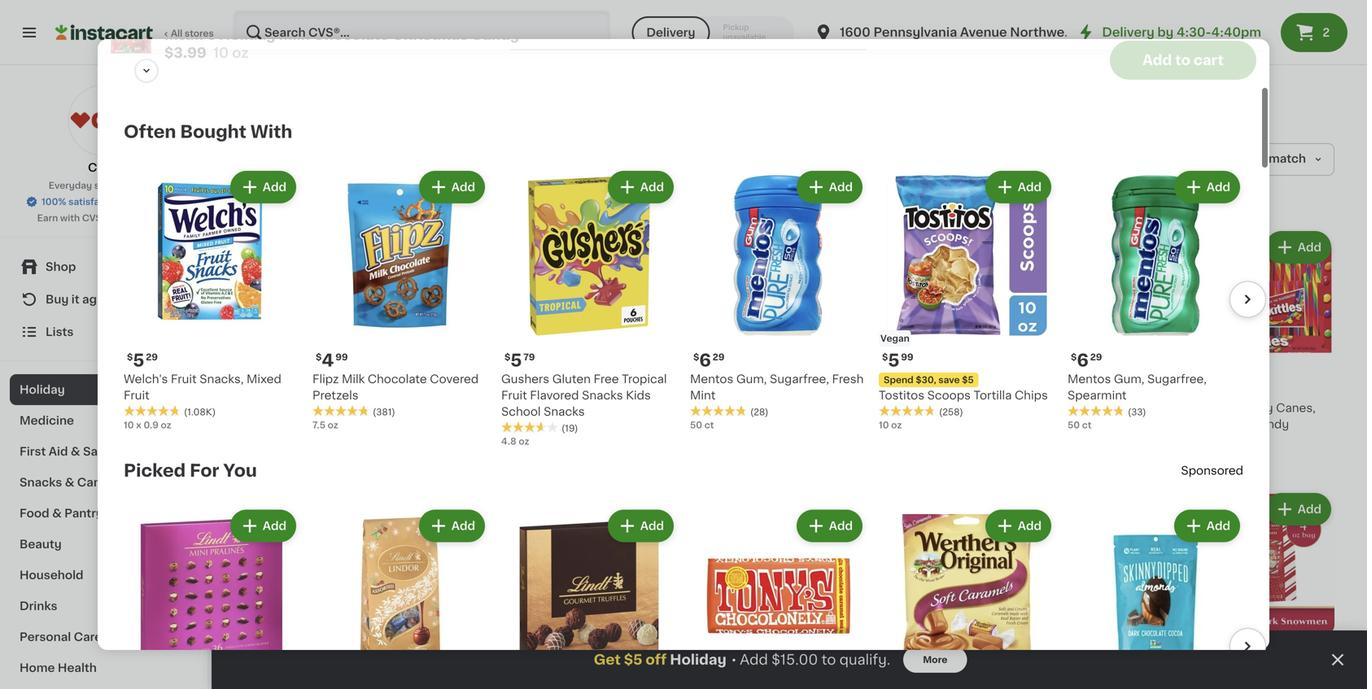 Task type: describe. For each thing, give the bounding box(es) containing it.
candy inside m&m's holiday milk chocolate christmas candy $3.99
[[471, 42, 520, 56]]

cvs® link
[[68, 85, 140, 176]]

3 buy 1, get 1 for 50% from the left
[[880, 667, 972, 676]]

2 buy 1, get 1 for 50% from the left
[[565, 667, 657, 676]]

$ inside the $ 4 99
[[316, 353, 322, 362]]

buy left it at left top
[[46, 294, 69, 305]]

buy down $ 3 29
[[565, 667, 583, 676]]

delivery by 4:30-4:40pm
[[1103, 26, 1262, 38]]

chocolate inside m&m's holiday milk chocolate christmas candy
[[244, 419, 304, 430]]

to inside treatment tracker modal dialog
[[822, 653, 836, 667]]

care
[[74, 632, 102, 643]]

m&m's for m&m's holiday milk chocolate christmas candy
[[244, 403, 284, 414]]

get down more
[[909, 667, 926, 676]]

mint
[[690, 390, 716, 401]]

1 $ 6 79 from the left
[[721, 644, 752, 661]]

household link
[[10, 560, 198, 591]]

holiday inside hershey's kisses hot cocoa chocolates holiday candy,
[[402, 435, 446, 447]]

on sale button
[[244, 143, 317, 176]]

$ inside $ 9 79
[[248, 644, 253, 653]]

$5.99 for chewy
[[1074, 387, 1107, 398]]

99 inside $ 5 99
[[902, 353, 914, 362]]

4 $ 6 79 from the left
[[1194, 644, 1225, 661]]

cvs® logo image
[[68, 85, 140, 156]]

$5.99 for kisses
[[759, 387, 792, 398]]

on
[[258, 154, 275, 165]]

lists link
[[10, 316, 198, 348]]

get left $15.00
[[751, 667, 768, 676]]

99 for miniatures
[[582, 382, 594, 391]]

picked for you
[[124, 462, 257, 479]]

drinks
[[20, 601, 57, 612]]

off
[[646, 653, 667, 667]]

oz for spend $30, save $5
[[892, 421, 902, 430]]

nsored
[[1204, 465, 1244, 477]]

50 for mentos gum, sugarfree, spearmint
[[1068, 421, 1081, 430]]

kisses
[[462, 403, 504, 414]]

$ 3 99 for m&m's holiday peanut milk chocolate christmas candy
[[878, 381, 910, 398]]

add inside add to cart button
[[1143, 53, 1173, 67]]

79 inside $ 5 79
[[524, 353, 535, 362]]

sugarfree, for fresh
[[770, 374, 830, 385]]

shop link
[[10, 251, 198, 283]]

kisses
[[778, 403, 815, 414]]

household
[[20, 570, 84, 581]]

(19)
[[562, 424, 578, 433]]

pennsylvania
[[874, 26, 958, 38]]

home
[[20, 663, 55, 674]]

again
[[82, 294, 115, 305]]

to inside button
[[1176, 53, 1191, 67]]

50 ct for mentos gum, sugarfree, spearmint
[[1068, 421, 1092, 430]]

5 for $ 5 79
[[511, 352, 522, 369]]

prices
[[120, 181, 149, 190]]

oz for 5
[[519, 437, 530, 446]]

delivery for delivery by 4:30-4:40pm
[[1103, 26, 1155, 38]]

2 50% from the left
[[636, 667, 657, 676]]

delivery for delivery
[[647, 27, 696, 38]]

in
[[1033, 419, 1043, 430]]

sugar
[[717, 419, 751, 430]]

reese's peanut butter cups, miniatures
[[560, 403, 687, 430]]

3 1, from the left
[[900, 667, 907, 676]]

$ 3 99 for reese's peanut butter cups, miniatures
[[563, 381, 594, 398]]

milk inside m&m's holiday peanut milk chocolate christmas candy
[[875, 419, 898, 430]]

3 for hershey's kisses hot cocoa chocolates holiday candy,
[[411, 381, 423, 398]]

snacks inside "link"
[[20, 477, 62, 489]]

3 50% from the left
[[951, 667, 972, 676]]

2 1, from the left
[[585, 667, 591, 676]]

bought
[[180, 123, 247, 140]]

& for pantry
[[52, 508, 62, 519]]

m&m's holiday milk chocolate christmas candy
[[244, 403, 365, 447]]

holiday inside treatment tracker modal dialog
[[670, 653, 727, 667]]

$3.99 original price: $5.99 element for peanut
[[560, 379, 704, 400]]

chocolate inside m&m's holiday milk chocolate christmas candy $3.99
[[313, 42, 389, 56]]

(1.08k)
[[184, 408, 216, 417]]

hot
[[507, 403, 528, 414]]

ct for mentos gum, sugarfree, fresh mint
[[705, 421, 714, 430]]

gushers
[[502, 374, 550, 385]]

m&m's for m&m's holiday peanut milk chocolate christmas candy
[[875, 403, 915, 414]]

with
[[60, 214, 80, 223]]

beauty link
[[10, 529, 198, 560]]

gluten
[[553, 374, 591, 385]]

fresh
[[832, 374, 864, 385]]

49
[[424, 644, 436, 653]]

mentos gum, sugarfree, fresh mint
[[690, 374, 864, 401]]

1600
[[840, 26, 871, 38]]

milk inside m&m's holiday milk chocolate christmas candy $3.99
[[279, 42, 310, 56]]

x
[[136, 421, 141, 430]]

$ 4 99
[[316, 352, 348, 369]]

(381)
[[373, 408, 395, 417]]

1 buy 1, get 1 for 50% from the left
[[722, 667, 814, 676]]

candy inside "link"
[[77, 477, 116, 489]]

drinks link
[[10, 591, 198, 622]]

free
[[594, 374, 619, 385]]

3 for reese's peanut butter cups, miniatures
[[569, 381, 580, 398]]

fruit for welch's
[[124, 390, 150, 401]]

cookie
[[753, 419, 794, 430]]

tropical
[[622, 374, 667, 385]]

mentos gum, sugarfree, spearmint
[[1068, 374, 1207, 401]]

covered
[[430, 374, 479, 385]]

get inside treatment tracker modal dialog
[[594, 653, 621, 667]]

it
[[71, 294, 79, 305]]

& inside first aid & safety link
[[71, 446, 80, 458]]

3 $ 6 79 from the left
[[878, 644, 909, 661]]

gum, for fresh
[[737, 374, 767, 385]]

7.5 oz
[[313, 421, 339, 430]]

oz for 4
[[328, 421, 339, 430]]

flipz milk chocolate covered pretzels
[[313, 374, 479, 401]]

fruit for gushers
[[502, 390, 527, 401]]

$3.99 original price: $5.99 element for chewy
[[1033, 379, 1178, 400]]

$ 6 29 for mentos gum, sugarfree, spearmint
[[1071, 352, 1103, 369]]

(28)
[[751, 408, 769, 417]]

first aid & safety
[[20, 446, 122, 458]]

more button
[[904, 647, 968, 673]]

4.8 oz
[[502, 437, 530, 446]]

3 1 from the left
[[928, 667, 932, 676]]

sale
[[278, 154, 304, 165]]

$30,
[[916, 376, 937, 385]]

flipz
[[313, 374, 339, 385]]

7.5
[[313, 421, 326, 430]]

milk inside the rolo chewy caramels, in milk chocolate
[[1046, 419, 1069, 430]]

$15.00
[[772, 653, 819, 667]]

vegan
[[881, 334, 910, 343]]

candy, inside hershey's kisses hot cocoa chocolates holiday candy,
[[449, 435, 490, 447]]

food
[[20, 508, 49, 519]]

m&m's holiday peanut milk chocolate christmas candy
[[875, 403, 1005, 447]]

1 1, from the left
[[743, 667, 749, 676]]

buy down •
[[722, 667, 740, 676]]

oz right 0.9 at the left of the page
[[161, 421, 171, 430]]

all stores
[[171, 29, 214, 38]]

(258)
[[940, 408, 964, 417]]

•
[[732, 654, 737, 667]]

pantry
[[64, 508, 103, 519]]

christmas inside m&m's holiday peanut milk chocolate christmas candy
[[875, 435, 934, 447]]

save
[[939, 376, 960, 385]]

product group containing 9
[[244, 490, 389, 690]]

0 vertical spatial $5
[[963, 376, 974, 385]]

christmas inside m&m's holiday milk chocolate christmas candy $3.99
[[392, 42, 468, 56]]

0 vertical spatial cvs®
[[88, 162, 120, 173]]

99 for chocolate
[[897, 382, 910, 391]]

$ inside $ 5 skittles candy canes, christmas candy
[[1194, 382, 1200, 391]]

4.8
[[502, 437, 517, 446]]

add to cart button
[[1111, 41, 1257, 80]]

all stores link
[[55, 10, 215, 55]]

guarantee
[[125, 197, 173, 206]]

99 for cookie
[[740, 382, 752, 391]]

reese's
[[560, 403, 605, 414]]

chips
[[1015, 390, 1049, 401]]

5 for $ 5 99
[[889, 352, 900, 369]]

spo nsored
[[1182, 465, 1244, 477]]

3 for hershey's kisses candy, sugar cookie
[[727, 381, 738, 398]]

chocolate inside flipz milk chocolate covered pretzels
[[368, 374, 427, 385]]

avenue
[[961, 26, 1008, 38]]

holiday inside m&m's holiday milk chocolate christmas candy $3.99
[[219, 42, 276, 56]]

stores
[[185, 29, 214, 38]]

peanut inside m&m's holiday peanut milk chocolate christmas candy
[[965, 403, 1005, 414]]

sugarfree, for spearmint
[[1148, 374, 1207, 385]]

milk inside m&m's holiday milk chocolate christmas candy
[[334, 403, 357, 414]]

snacks,
[[200, 374, 244, 385]]

$6.29 for chocolate
[[916, 387, 949, 398]]

$ 2 49
[[405, 644, 436, 661]]

personal
[[20, 632, 71, 643]]



Task type: locate. For each thing, give the bounding box(es) containing it.
everyday store prices
[[49, 181, 149, 190]]

★★★★★
[[124, 406, 181, 417], [124, 406, 181, 417], [313, 406, 370, 417], [313, 406, 370, 417], [690, 406, 747, 417], [690, 406, 747, 417], [879, 406, 936, 417], [879, 406, 936, 417], [1068, 406, 1125, 417], [1068, 406, 1125, 417], [502, 422, 559, 433], [502, 422, 559, 433], [560, 435, 617, 446], [560, 435, 617, 446]]

5 up welch's
[[133, 352, 144, 369]]

29 inside $ 5 29
[[146, 353, 158, 362]]

holiday
[[219, 42, 276, 56], [20, 384, 65, 396], [287, 403, 331, 414], [918, 403, 962, 414], [402, 435, 446, 447], [670, 653, 727, 667]]

1 50 ct from the left
[[690, 421, 714, 430]]

29 inside $ 3 29
[[582, 644, 594, 653]]

0 horizontal spatial 50 ct
[[690, 421, 714, 430]]

0 horizontal spatial to
[[822, 653, 836, 667]]

1 gum, from the left
[[737, 374, 767, 385]]

0 horizontal spatial $6.29
[[285, 387, 318, 398]]

2 $ 6 29 from the left
[[1071, 352, 1103, 369]]

0 vertical spatial item carousel region
[[124, 161, 1267, 455]]

0 horizontal spatial m&m's
[[164, 42, 216, 56]]

gum, up caramels,
[[1115, 374, 1145, 385]]

1, down $ 3 29
[[585, 667, 591, 676]]

1 horizontal spatial $3.99 original price: $6.29 element
[[875, 379, 1020, 400]]

1 horizontal spatial to
[[1176, 53, 1191, 67]]

with
[[251, 123, 293, 140]]

10 oz down tostitos
[[879, 421, 902, 430]]

1 vertical spatial to
[[822, 653, 836, 667]]

1 horizontal spatial 10
[[244, 466, 254, 475]]

2 gum, from the left
[[1115, 374, 1145, 385]]

$5 left off
[[624, 653, 643, 667]]

2 horizontal spatial 10
[[879, 421, 890, 430]]

ct for mentos gum, sugarfree, spearmint
[[1083, 421, 1092, 430]]

christmas inside $ 5 skittles candy canes, christmas candy
[[1191, 419, 1249, 430]]

10 for spend $30, save $5
[[879, 421, 890, 430]]

spo
[[1182, 465, 1204, 477]]

1 horizontal spatial gum,
[[1115, 374, 1145, 385]]

99 up cocoa
[[424, 382, 437, 391]]

0 horizontal spatial 10
[[124, 421, 134, 430]]

& inside the snacks & candy "link"
[[65, 477, 74, 489]]

1 horizontal spatial peanut
[[965, 403, 1005, 414]]

1 horizontal spatial fruit
[[171, 374, 197, 385]]

1,
[[743, 667, 749, 676], [585, 667, 591, 676], [900, 667, 907, 676]]

mentos up mint
[[690, 374, 734, 385]]

sugarfree, up kisses
[[770, 374, 830, 385]]

4:40pm
[[1212, 26, 1262, 38]]

oz inside main content
[[257, 466, 267, 475]]

1 $ 6 29 from the left
[[694, 352, 725, 369]]

pretzels
[[313, 390, 359, 401]]

buy 1, get 1 for 50%
[[722, 667, 814, 676], [565, 667, 657, 676], [880, 667, 972, 676]]

school
[[502, 406, 541, 418]]

0 horizontal spatial 50
[[690, 421, 703, 430]]

2 button
[[1282, 13, 1348, 52]]

aid
[[49, 446, 68, 458]]

hershey's inside hershey's kisses hot cocoa chocolates holiday candy,
[[402, 403, 460, 414]]

99 down the vegan
[[902, 353, 914, 362]]

10 left the x
[[124, 421, 134, 430]]

fruit inside gushers gluten free tropical fruit flavored snacks kids school snacks
[[502, 390, 527, 401]]

$5 up tostitos scoops tortilla chips
[[963, 376, 974, 385]]

$3.99 original price: $5.99 element for kisses
[[717, 379, 862, 400]]

product group containing 4
[[313, 168, 489, 432]]

on sale
[[258, 154, 304, 165]]

$ 5 skittles candy canes, christmas candy
[[1191, 381, 1316, 430]]

2 50 from the left
[[1068, 421, 1081, 430]]

oz down tostitos
[[892, 421, 902, 430]]

0 vertical spatial 2
[[1323, 27, 1331, 38]]

1 horizontal spatial candy,
[[818, 403, 859, 414]]

2 peanut from the left
[[965, 403, 1005, 414]]

2 $6.29 from the left
[[916, 387, 949, 398]]

& down "first aid & safety"
[[65, 477, 74, 489]]

2 horizontal spatial $5.99
[[1074, 387, 1107, 398]]

2 horizontal spatial m&m's
[[875, 403, 915, 414]]

holiday link
[[10, 375, 198, 405]]

mentos up spearmint
[[1068, 374, 1112, 385]]

mentos inside mentos gum, sugarfree, fresh mint
[[690, 374, 734, 385]]

flavored
[[530, 390, 579, 401]]

1 horizontal spatial 1
[[770, 667, 774, 676]]

item carousel region
[[124, 161, 1267, 455], [101, 500, 1267, 690]]

99 up reese's
[[582, 382, 594, 391]]

add to cart
[[1143, 53, 1224, 67]]

0 horizontal spatial buy 1, get 1 for 50%
[[565, 667, 657, 676]]

50 down chewy
[[1068, 421, 1081, 430]]

10 for 5
[[124, 421, 134, 430]]

main content containing 3
[[212, 65, 1368, 690]]

1 vertical spatial $5
[[624, 653, 643, 667]]

1 mentos from the left
[[690, 374, 734, 385]]

5 up gushers
[[511, 352, 522, 369]]

$5.99 for peanut
[[601, 387, 634, 398]]

0 horizontal spatial 10 oz
[[244, 466, 267, 475]]

0 vertical spatial candy,
[[818, 403, 859, 414]]

2 hershey's from the left
[[717, 403, 775, 414]]

1 horizontal spatial delivery
[[1103, 26, 1155, 38]]

0 horizontal spatial 1
[[613, 667, 617, 676]]

2 $3.99 original price: $5.99 element from the left
[[717, 379, 862, 400]]

10 down m&m's holiday milk chocolate christmas candy at bottom
[[244, 466, 254, 475]]

extracare®
[[109, 214, 161, 223]]

cvs® down the satisfaction
[[82, 214, 107, 223]]

1 horizontal spatial 50%
[[794, 667, 814, 676]]

health
[[58, 663, 97, 674]]

10 oz
[[879, 421, 902, 430], [244, 466, 267, 475]]

None search field
[[233, 10, 611, 55]]

$ 3 99 for m&m's holiday milk chocolate christmas candy
[[248, 381, 279, 398]]

hershey's up cocoa
[[402, 403, 460, 414]]

snacks & candy link
[[10, 467, 198, 498]]

delivery inside delivery button
[[647, 27, 696, 38]]

milk inside flipz milk chocolate covered pretzels
[[342, 374, 365, 385]]

& for candy
[[65, 477, 74, 489]]

4 $3.99 original price: $5.99 element from the left
[[560, 379, 704, 400]]

m&m's inside m&m's holiday milk chocolate christmas candy
[[244, 403, 284, 414]]

0 horizontal spatial gum,
[[737, 374, 767, 385]]

1 horizontal spatial $6.29
[[916, 387, 949, 398]]

3 $ 3 99 from the left
[[721, 381, 752, 398]]

99 left $30,
[[897, 382, 910, 391]]

cvs® up everyday store prices link
[[88, 162, 120, 173]]

peanut down tortilla
[[965, 403, 1005, 414]]

5 up skittles
[[1200, 381, 1211, 398]]

0 vertical spatial to
[[1176, 53, 1191, 67]]

1 horizontal spatial m&m's
[[244, 403, 284, 414]]

0 horizontal spatial $5
[[624, 653, 643, 667]]

0 horizontal spatial hershey's
[[402, 403, 460, 414]]

1 horizontal spatial 50 ct
[[1068, 421, 1092, 430]]

$5.99 up (28)
[[759, 387, 792, 398]]

4 $ 3 99 from the left
[[563, 381, 594, 398]]

10 inside main content
[[244, 466, 254, 475]]

$6.29 down flipz
[[285, 387, 318, 398]]

gum, inside mentos gum, sugarfree, spearmint
[[1115, 374, 1145, 385]]

29 for mentos gum, sugarfree, spearmint
[[1091, 353, 1103, 362]]

3 for m&m's holiday milk chocolate christmas candy
[[253, 381, 265, 398]]

$ inside $ 5 99
[[883, 353, 889, 362]]

2 50 ct from the left
[[1068, 421, 1092, 430]]

50 down mint
[[690, 421, 703, 430]]

2 $ 3 99 from the left
[[405, 381, 437, 398]]

5 for $ 5 skittles candy canes, christmas candy
[[1200, 381, 1211, 398]]

29
[[146, 353, 158, 362], [713, 353, 725, 362], [1091, 353, 1103, 362], [582, 644, 594, 653]]

candy inside m&m's holiday peanut milk chocolate christmas candy
[[937, 435, 974, 447]]

hershey's for cocoa
[[402, 403, 460, 414]]

ct
[[705, 421, 714, 430], [1083, 421, 1092, 430]]

1 $3.99 original price: $6.29 element from the left
[[244, 379, 389, 400]]

99 up m&m's holiday milk chocolate christmas candy at bottom
[[266, 382, 279, 391]]

100% satisfaction guarantee button
[[25, 192, 182, 208]]

oz right 7.5
[[328, 421, 339, 430]]

gum, up (28)
[[737, 374, 767, 385]]

service type group
[[632, 16, 795, 49]]

0 horizontal spatial fruit
[[124, 390, 150, 401]]

m&m's down tostitos
[[875, 403, 915, 414]]

candy, inside hershey's kisses candy, sugar cookie
[[818, 403, 859, 414]]

m&m's for m&m's holiday milk chocolate christmas candy $3.99
[[164, 42, 216, 56]]

2 horizontal spatial 1
[[928, 667, 932, 676]]

1 vertical spatial &
[[65, 477, 74, 489]]

$ 3 99 up cocoa
[[405, 381, 437, 398]]

$6.29 for christmas
[[285, 387, 318, 398]]

1 $5.99 from the left
[[759, 387, 792, 398]]

0 horizontal spatial peanut
[[608, 403, 648, 414]]

hershey's for sugar
[[717, 403, 775, 414]]

item carousel region containing 5
[[124, 161, 1267, 455]]

1 ct from the left
[[705, 421, 714, 430]]

(33)
[[1128, 408, 1147, 417]]

gum, for spearmint
[[1115, 374, 1145, 385]]

1 horizontal spatial $5.99
[[759, 387, 792, 398]]

99 right 4
[[336, 353, 348, 362]]

food & pantry link
[[10, 498, 198, 529]]

2 horizontal spatial 50%
[[951, 667, 972, 676]]

candy, down chocolates
[[449, 435, 490, 447]]

candy
[[471, 42, 520, 56], [1236, 403, 1274, 414], [1252, 419, 1290, 430], [244, 435, 282, 447], [937, 435, 974, 447], [77, 477, 116, 489]]

$5.99 up chewy
[[1074, 387, 1107, 398]]

3 for m&m's holiday peanut milk chocolate christmas candy
[[884, 381, 896, 398]]

& right aid
[[71, 446, 80, 458]]

0 vertical spatial snacks
[[582, 390, 623, 401]]

ct left sugar
[[705, 421, 714, 430]]

peanut up miniatures on the bottom of page
[[608, 403, 648, 414]]

you
[[223, 462, 257, 479]]

$ inside $ 3 29
[[563, 644, 569, 653]]

$ 3 99 for hershey's kisses candy, sugar cookie
[[721, 381, 752, 398]]

holiday inside m&m's holiday peanut milk chocolate christmas candy
[[918, 403, 962, 414]]

1 horizontal spatial ct
[[1083, 421, 1092, 430]]

christmas inside m&m's holiday milk chocolate christmas candy
[[306, 419, 365, 430]]

4:30-
[[1177, 26, 1212, 38]]

buy 1, get 1 for 50% down •
[[722, 667, 814, 676]]

canes,
[[1277, 403, 1316, 414]]

all
[[171, 29, 183, 38]]

2 horizontal spatial fruit
[[502, 390, 527, 401]]

1 horizontal spatial sugarfree,
[[1148, 374, 1207, 385]]

get down $ 3 29
[[593, 667, 611, 676]]

4
[[322, 352, 334, 369]]

1 vertical spatial cvs®
[[82, 214, 107, 223]]

2
[[1323, 27, 1331, 38], [411, 644, 422, 661]]

1, left $15.00
[[743, 667, 749, 676]]

50 ct down mint
[[690, 421, 714, 430]]

product group containing 2
[[402, 490, 547, 690]]

m&m's down all stores
[[164, 42, 216, 56]]

home health link
[[10, 653, 198, 684]]

snacks up cups, on the bottom of page
[[544, 406, 585, 418]]

0 horizontal spatial $3.99 original price: $6.29 element
[[244, 379, 389, 400]]

0 horizontal spatial delivery
[[647, 27, 696, 38]]

m&m's
[[164, 42, 216, 56], [244, 403, 284, 414], [875, 403, 915, 414]]

snacks down free
[[582, 390, 623, 401]]

$5 inside treatment tracker modal dialog
[[624, 653, 643, 667]]

0 horizontal spatial 50%
[[636, 667, 657, 676]]

& inside food & pantry link
[[52, 508, 62, 519]]

2 mentos from the left
[[1068, 374, 1112, 385]]

everyday
[[49, 181, 92, 190]]

sugarfree, up skittles
[[1148, 374, 1207, 385]]

79 inside $ 9 79
[[267, 644, 279, 653]]

$3.99 original price: $5.99 element for kisses
[[402, 379, 547, 400]]

mentos for mentos gum, sugarfree, spearmint
[[1068, 374, 1112, 385]]

0 horizontal spatial mentos
[[690, 374, 734, 385]]

1 sugarfree, from the left
[[770, 374, 830, 385]]

scoops
[[928, 390, 971, 401]]

$ 3 99 down $ 5 99
[[878, 381, 910, 398]]

1 vertical spatial snacks
[[544, 406, 585, 418]]

1 horizontal spatial 1,
[[743, 667, 749, 676]]

mentos for mentos gum, sugarfree, fresh mint
[[690, 374, 734, 385]]

1 vertical spatial item carousel region
[[101, 500, 1267, 690]]

to left cart
[[1176, 53, 1191, 67]]

50 ct for mentos gum, sugarfree, fresh mint
[[690, 421, 714, 430]]

99 for chocolates
[[424, 382, 437, 391]]

product group
[[124, 168, 300, 432], [313, 168, 489, 432], [502, 168, 677, 448], [690, 168, 866, 432], [879, 168, 1055, 432], [1068, 168, 1244, 432], [244, 228, 389, 477], [402, 228, 547, 477], [560, 228, 704, 461], [717, 228, 862, 461], [875, 228, 1020, 477], [1033, 228, 1178, 461], [1191, 228, 1335, 461], [244, 490, 389, 690], [402, 490, 547, 690], [560, 490, 704, 690], [717, 490, 862, 690], [875, 490, 1020, 690], [1033, 490, 1178, 690], [1191, 490, 1335, 690], [124, 507, 300, 690], [313, 507, 489, 690], [502, 507, 677, 690], [690, 507, 866, 690], [879, 507, 1055, 690], [1068, 507, 1244, 690]]

everyday store prices link
[[49, 179, 159, 192]]

butter
[[651, 403, 687, 414]]

2 $5.99 from the left
[[1074, 387, 1107, 398]]

2 ct from the left
[[1083, 421, 1092, 430]]

tostitos
[[879, 390, 925, 401]]

home health
[[20, 663, 97, 674]]

item carousel region containing add
[[101, 500, 1267, 690]]

29 for buy 1, get 1 for 50%
[[582, 644, 594, 653]]

2 $3.99 original price: $6.29 element from the left
[[875, 379, 1020, 400]]

hershey's up sugar
[[717, 403, 775, 414]]

10 oz inside main content
[[244, 466, 267, 475]]

hershey's inside hershey's kisses candy, sugar cookie
[[717, 403, 775, 414]]

gum, inside mentos gum, sugarfree, fresh mint
[[737, 374, 767, 385]]

1 horizontal spatial hershey's
[[717, 403, 775, 414]]

100%
[[42, 197, 66, 206]]

2 horizontal spatial 1,
[[900, 667, 907, 676]]

$3.99 original price: $6.29 element
[[244, 379, 389, 400], [875, 379, 1020, 400]]

$3.99 original price: $6.29 element for milk
[[244, 379, 389, 400]]

1 $3.99 original price: $5.99 element from the left
[[402, 379, 547, 400]]

1600 pennsylvania avenue northwest button
[[814, 10, 1077, 55]]

$
[[127, 353, 133, 362], [316, 353, 322, 362], [505, 353, 511, 362], [694, 353, 700, 362], [883, 353, 889, 362], [1071, 353, 1077, 362], [248, 382, 253, 391], [405, 382, 411, 391], [721, 382, 727, 391], [1036, 382, 1042, 391], [563, 382, 569, 391], [878, 382, 884, 391], [1194, 382, 1200, 391], [248, 644, 253, 653], [405, 644, 411, 653], [721, 644, 727, 653], [1036, 644, 1042, 653], [563, 644, 569, 653], [878, 644, 884, 653], [1194, 644, 1200, 653]]

$ 3 99 up (28)
[[721, 381, 752, 398]]

$ 3
[[1036, 381, 1053, 398]]

spend
[[884, 376, 914, 385]]

5 up spend
[[889, 352, 900, 369]]

0 horizontal spatial ct
[[705, 421, 714, 430]]

2 $ 6 79 from the left
[[1036, 644, 1067, 661]]

5 inside $ 5 skittles candy canes, christmas candy
[[1200, 381, 1211, 398]]

$ 5 79
[[505, 352, 535, 369]]

1 horizontal spatial $ 6 29
[[1071, 352, 1103, 369]]

$6.29 down spend $30, save $5
[[916, 387, 949, 398]]

peanut inside reese's peanut butter cups, miniatures
[[608, 403, 648, 414]]

m&m's holiday milk chocolate christmas candy $3.99
[[164, 42, 520, 74]]

$ 3 99 for hershey's kisses hot cocoa chocolates holiday candy,
[[405, 381, 437, 398]]

5
[[133, 352, 144, 369], [511, 352, 522, 369], [889, 352, 900, 369], [1200, 381, 1211, 398]]

gushers gluten free tropical fruit flavored snacks kids school snacks
[[502, 374, 667, 418]]

skittles
[[1191, 403, 1233, 414]]

holiday inside m&m's holiday milk chocolate christmas candy
[[287, 403, 331, 414]]

0 horizontal spatial $ 6 29
[[694, 352, 725, 369]]

gum,
[[737, 374, 767, 385], [1115, 374, 1145, 385]]

$ 6 29 up spearmint
[[1071, 352, 1103, 369]]

2 horizontal spatial buy 1, get 1 for 50%
[[880, 667, 972, 676]]

$ 6 29 for mentos gum, sugarfree, fresh mint
[[694, 352, 725, 369]]

oz right 4.8
[[519, 437, 530, 446]]

personal care link
[[10, 622, 198, 653]]

50 ct
[[690, 421, 714, 430], [1068, 421, 1092, 430]]

3 $3.99 original price: $5.99 element from the left
[[1033, 379, 1178, 400]]

$ inside $ 5 29
[[127, 353, 133, 362]]

$ inside '$ 3'
[[1036, 382, 1042, 391]]

2 vertical spatial &
[[52, 508, 62, 519]]

$3.99
[[164, 60, 207, 74]]

1 vertical spatial 10 oz
[[244, 466, 267, 475]]

$ 3 99 up reese's
[[563, 381, 594, 398]]

1 horizontal spatial 50
[[1068, 421, 1081, 430]]

get right $ 3 29
[[594, 653, 621, 667]]

fruit up hot
[[502, 390, 527, 401]]

1 $ 3 99 from the left
[[248, 381, 279, 398]]

m&m's inside m&m's holiday milk chocolate christmas candy $3.99
[[164, 42, 216, 56]]

delivery inside delivery by 4:30-4:40pm 'link'
[[1103, 26, 1155, 38]]

satisfaction
[[69, 197, 123, 206]]

50 ct down chewy
[[1068, 421, 1092, 430]]

sugarfree, inside mentos gum, sugarfree, fresh mint
[[770, 374, 830, 385]]

get $5 off holiday • add $15.00 to qualify.
[[594, 653, 891, 667]]

main content
[[212, 65, 1368, 690]]

m&m's inside m&m's holiday peanut milk chocolate christmas candy
[[875, 403, 915, 414]]

candy, down fresh
[[818, 403, 859, 414]]

chocolate inside the rolo chewy caramels, in milk chocolate
[[1072, 419, 1131, 430]]

1 vertical spatial candy,
[[449, 435, 490, 447]]

2 vertical spatial snacks
[[20, 477, 62, 489]]

first aid & safety link
[[10, 436, 198, 467]]

$ inside $ 5 79
[[505, 353, 511, 362]]

0 horizontal spatial candy,
[[449, 435, 490, 447]]

mentos inside mentos gum, sugarfree, spearmint
[[1068, 374, 1112, 385]]

oz down m&m's holiday milk chocolate christmas candy at bottom
[[257, 466, 267, 475]]

99 for christmas
[[266, 382, 279, 391]]

1 50% from the left
[[794, 667, 814, 676]]

candy inside m&m's holiday milk chocolate christmas candy
[[244, 435, 282, 447]]

ct down chewy
[[1083, 421, 1092, 430]]

chocolate inside m&m's holiday peanut milk chocolate christmas candy
[[901, 419, 960, 430]]

0 vertical spatial &
[[71, 446, 80, 458]]

buy left more button
[[880, 667, 898, 676]]

2 inside product group
[[411, 644, 422, 661]]

$ inside $ 2 49
[[405, 644, 411, 653]]

1 hershey's from the left
[[402, 403, 460, 414]]

$3.99 original price: $5.99 element
[[402, 379, 547, 400], [717, 379, 862, 400], [1033, 379, 1178, 400], [560, 379, 704, 400]]

rolo
[[1033, 403, 1067, 414]]

add inside treatment tracker modal dialog
[[740, 653, 768, 667]]

more
[[923, 656, 948, 665]]

& right the food
[[52, 508, 62, 519]]

0 vertical spatial 10 oz
[[879, 421, 902, 430]]

m&m's down mixed
[[244, 403, 284, 414]]

treatment tracker modal dialog
[[212, 631, 1368, 690]]

$ 3 99 right snacks,
[[248, 381, 279, 398]]

1 horizontal spatial 10 oz
[[879, 421, 902, 430]]

sugarfree, inside mentos gum, sugarfree, spearmint
[[1148, 374, 1207, 385]]

99 up (28)
[[740, 382, 752, 391]]

1 50 from the left
[[690, 421, 703, 430]]

10 down tostitos
[[879, 421, 890, 430]]

1600 pennsylvania avenue northwest
[[840, 26, 1077, 38]]

instacart logo image
[[55, 23, 153, 42]]

5 $ 3 99 from the left
[[878, 381, 910, 398]]

$ 5 99
[[883, 352, 914, 369]]

0 horizontal spatial $5.99
[[601, 387, 634, 398]]

snacks & candy
[[20, 477, 116, 489]]

mixed
[[247, 374, 282, 385]]

29 for mentos gum, sugarfree, fresh mint
[[713, 353, 725, 362]]

1 horizontal spatial 2
[[1323, 27, 1331, 38]]

2 inside button
[[1323, 27, 1331, 38]]

fruit down welch's
[[124, 390, 150, 401]]

0 horizontal spatial 1,
[[585, 667, 591, 676]]

buy 1, get 1 for 50% down $ 3 29
[[565, 667, 657, 676]]

medicine link
[[10, 405, 198, 436]]

2 sugarfree, from the left
[[1148, 374, 1207, 385]]

2 1 from the left
[[613, 667, 617, 676]]

$5.99 down free
[[601, 387, 634, 398]]

50 for mentos gum, sugarfree, fresh mint
[[690, 421, 703, 430]]

$ 5 29
[[127, 352, 158, 369]]

1 horizontal spatial buy 1, get 1 for 50%
[[722, 667, 814, 676]]

1 horizontal spatial $5
[[963, 376, 974, 385]]

99 inside the $ 4 99
[[336, 353, 348, 362]]

buy 1, get 1 for 50% down more
[[880, 667, 972, 676]]

0 horizontal spatial 2
[[411, 644, 422, 661]]

to right $15.00
[[822, 653, 836, 667]]

1 $6.29 from the left
[[285, 387, 318, 398]]

10 oz down m&m's holiday milk chocolate christmas candy at bottom
[[244, 466, 267, 475]]

add
[[1143, 53, 1173, 67], [263, 181, 287, 193], [452, 181, 475, 193], [641, 181, 664, 193], [829, 181, 853, 193], [1018, 181, 1042, 193], [1207, 181, 1231, 193], [352, 242, 376, 253], [510, 242, 534, 253], [825, 242, 849, 253], [983, 242, 1007, 253], [1141, 242, 1165, 253], [1298, 242, 1322, 253], [352, 504, 376, 516], [668, 504, 691, 516], [825, 504, 849, 516], [983, 504, 1007, 516], [1298, 504, 1322, 516], [263, 521, 287, 532], [452, 521, 475, 532], [641, 521, 664, 532], [829, 521, 853, 532], [1018, 521, 1042, 532], [1207, 521, 1231, 532], [740, 653, 768, 667]]

by
[[1158, 26, 1174, 38]]

1, right qualify.
[[900, 667, 907, 676]]

fruit up the (1.08k)
[[171, 374, 197, 385]]

for
[[190, 462, 219, 479], [776, 667, 792, 676], [619, 667, 634, 676], [934, 667, 949, 676]]

$3.99 original price: $6.29 element up (258)
[[875, 379, 1020, 400]]

29 for welch's fruit snacks, mixed fruit
[[146, 353, 158, 362]]

1 peanut from the left
[[608, 403, 648, 414]]

snacks up the food
[[20, 477, 62, 489]]

medicine
[[20, 415, 74, 427]]

1 vertical spatial 2
[[411, 644, 422, 661]]

10 x 0.9 oz
[[124, 421, 171, 430]]

$ 9 79
[[248, 644, 279, 661]]

0 horizontal spatial sugarfree,
[[770, 374, 830, 385]]

add button
[[232, 172, 295, 202], [421, 172, 484, 202], [610, 172, 673, 202], [799, 172, 861, 202], [987, 172, 1050, 202], [1176, 172, 1239, 202], [321, 233, 384, 262], [479, 233, 542, 262], [794, 233, 857, 262], [952, 233, 1015, 262], [1110, 233, 1173, 262], [1268, 233, 1330, 262], [321, 495, 384, 525], [637, 495, 700, 525], [794, 495, 857, 525], [952, 495, 1015, 525], [1268, 495, 1330, 525], [232, 512, 295, 541], [421, 512, 484, 541], [610, 512, 673, 541], [799, 512, 861, 541], [987, 512, 1050, 541], [1176, 512, 1239, 541]]

sugarfree,
[[770, 374, 830, 385], [1148, 374, 1207, 385]]

5 for $ 5 29
[[133, 352, 144, 369]]

1
[[770, 667, 774, 676], [613, 667, 617, 676], [928, 667, 932, 676]]

safety
[[83, 446, 122, 458]]

$3.99 original price: $6.29 element for peanut
[[875, 379, 1020, 400]]

buy
[[46, 294, 69, 305], [722, 667, 740, 676], [565, 667, 583, 676], [880, 667, 898, 676]]

chocolate
[[313, 42, 389, 56], [368, 374, 427, 385], [244, 419, 304, 430], [1072, 419, 1131, 430], [901, 419, 960, 430]]

1 1 from the left
[[770, 667, 774, 676]]

3 $5.99 from the left
[[601, 387, 634, 398]]

$3.99 original price: $6.29 element down 4
[[244, 379, 389, 400]]

1 horizontal spatial mentos
[[1068, 374, 1112, 385]]

$ 6 29 up mint
[[694, 352, 725, 369]]



Task type: vqa. For each thing, say whether or not it's contained in the screenshot.


